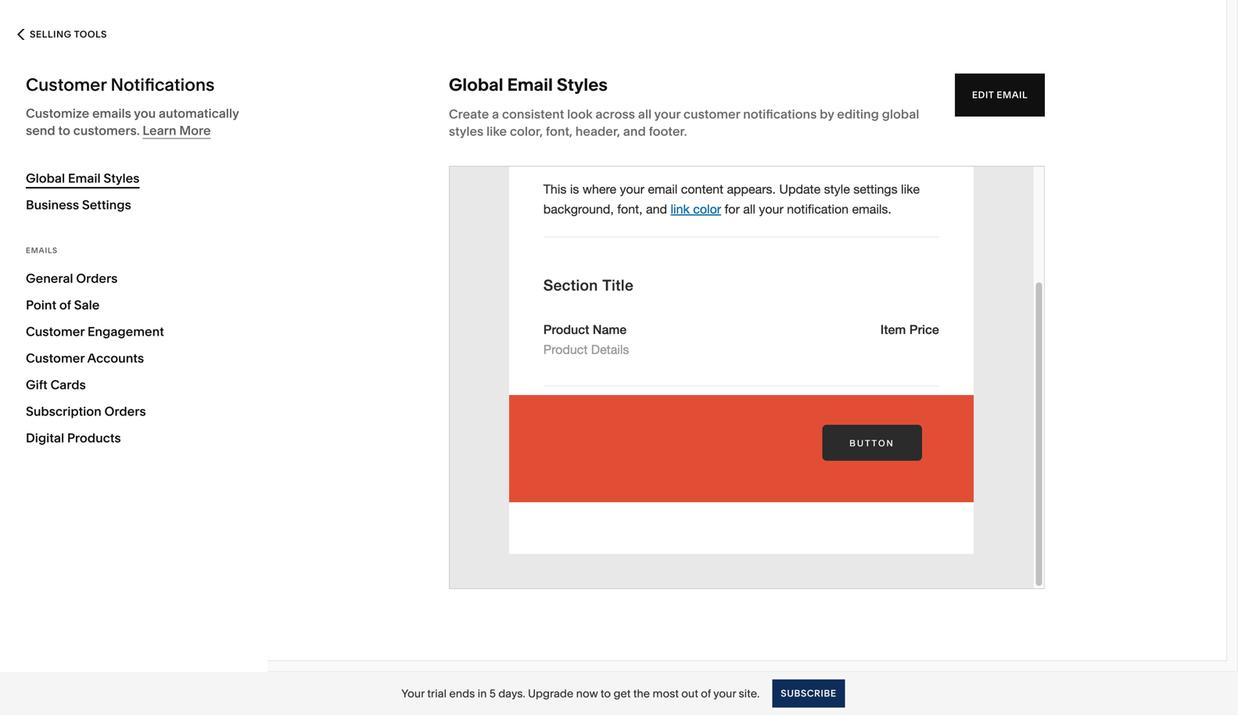 Task type: describe. For each thing, give the bounding box(es) containing it.
out
[[682, 687, 699, 700]]

all
[[638, 106, 652, 122]]

engagement
[[88, 324, 164, 339]]

automatically
[[159, 106, 239, 121]]

get
[[614, 687, 631, 700]]

learn
[[143, 123, 176, 138]]

global
[[883, 106, 920, 122]]

customer for customer accounts
[[26, 351, 85, 366]]

look
[[567, 106, 593, 122]]

customer engagement
[[26, 324, 164, 339]]

gift cards
[[26, 377, 86, 392]]

notifications
[[111, 74, 215, 95]]

edit
[[973, 89, 995, 101]]

1 vertical spatial of
[[701, 687, 711, 700]]

point of sale link
[[26, 292, 242, 319]]

customer accounts link
[[26, 345, 242, 372]]

global for global email styles
[[26, 171, 65, 186]]

your inside the global email styles edit email create a consistent look across all your customer notifications by editing global styles like color, font, header, and footer.
[[655, 106, 681, 122]]

most
[[653, 687, 679, 700]]

across
[[596, 106, 635, 122]]

in
[[478, 687, 487, 700]]

customer accounts
[[26, 351, 144, 366]]

customer
[[684, 106, 741, 122]]

gift cards link
[[26, 372, 242, 398]]

sale
[[74, 297, 100, 313]]

1 horizontal spatial to
[[601, 687, 611, 700]]

gift
[[26, 377, 48, 392]]

by
[[820, 106, 835, 122]]

global email styles link
[[26, 165, 242, 192]]

point
[[26, 297, 56, 313]]

a
[[492, 106, 499, 122]]

customer engagement link
[[26, 319, 242, 345]]

5
[[490, 687, 496, 700]]

business settings link
[[26, 192, 242, 218]]

customer notifications
[[26, 74, 215, 95]]

styles for global email styles
[[104, 171, 140, 186]]

point of sale
[[26, 297, 100, 313]]

more
[[179, 123, 211, 138]]

trial
[[428, 687, 447, 700]]

styles
[[449, 124, 484, 139]]

now
[[576, 687, 598, 700]]

general
[[26, 271, 73, 286]]

you
[[134, 106, 156, 121]]

subscription orders
[[26, 404, 146, 419]]

selling tools button
[[0, 17, 124, 52]]

upgrade
[[528, 687, 574, 700]]

customers.
[[73, 123, 140, 138]]

emails
[[92, 106, 131, 121]]

and
[[624, 124, 646, 139]]



Task type: locate. For each thing, give the bounding box(es) containing it.
email for global email styles edit email create a consistent look across all your customer notifications by editing global styles like color, font, header, and footer.
[[508, 74, 553, 95]]

1 vertical spatial styles
[[104, 171, 140, 186]]

0 vertical spatial styles
[[557, 74, 608, 95]]

1 vertical spatial global
[[26, 171, 65, 186]]

customer for customer notifications
[[26, 74, 107, 95]]

global
[[449, 74, 504, 95], [26, 171, 65, 186]]

styles inside the global email styles edit email create a consistent look across all your customer notifications by editing global styles like color, font, header, and footer.
[[557, 74, 608, 95]]

selling tools
[[30, 29, 107, 40]]

orders up "sale"
[[76, 271, 118, 286]]

0 horizontal spatial of
[[59, 297, 71, 313]]

business settings
[[26, 197, 131, 212]]

footer.
[[649, 124, 687, 139]]

styles for global email styles edit email create a consistent look across all your customer notifications by editing global styles like color, font, header, and footer.
[[557, 74, 608, 95]]

global up create
[[449, 74, 504, 95]]

1 customer from the top
[[26, 74, 107, 95]]

styles
[[557, 74, 608, 95], [104, 171, 140, 186]]

customer for customer engagement
[[26, 324, 85, 339]]

global email styles
[[26, 171, 140, 186]]

styles up 'business settings' link
[[104, 171, 140, 186]]

tools
[[74, 29, 107, 40]]

orders for general orders
[[76, 271, 118, 286]]

0 horizontal spatial to
[[58, 123, 70, 138]]

create
[[449, 106, 489, 122]]

styles up look
[[557, 74, 608, 95]]

1 vertical spatial orders
[[104, 404, 146, 419]]

color,
[[510, 124, 543, 139]]

days.
[[499, 687, 526, 700]]

customize
[[26, 106, 89, 121]]

0 vertical spatial customer
[[26, 74, 107, 95]]

subscribe
[[781, 688, 837, 699]]

1 vertical spatial customer
[[26, 324, 85, 339]]

0 horizontal spatial global
[[26, 171, 65, 186]]

customer up gift cards
[[26, 351, 85, 366]]

global inside the global email styles edit email create a consistent look across all your customer notifications by editing global styles like color, font, header, and footer.
[[449, 74, 504, 95]]

1 horizontal spatial of
[[701, 687, 711, 700]]

your
[[402, 687, 425, 700]]

learn more
[[143, 123, 211, 138]]

settings
[[82, 197, 131, 212]]

header,
[[576, 124, 621, 139]]

business
[[26, 197, 79, 212]]

customer up customize
[[26, 74, 107, 95]]

like
[[487, 124, 507, 139]]

selling
[[30, 29, 72, 40]]

2 customer from the top
[[26, 324, 85, 339]]

global email styles edit email create a consistent look across all your customer notifications by editing global styles like color, font, header, and footer.
[[449, 74, 1028, 139]]

of
[[59, 297, 71, 313], [701, 687, 711, 700]]

consistent
[[502, 106, 565, 122]]

0 vertical spatial of
[[59, 297, 71, 313]]

of right out on the bottom
[[701, 687, 711, 700]]

subscription
[[26, 404, 102, 419]]

to
[[58, 123, 70, 138], [601, 687, 611, 700]]

subscribe button
[[773, 680, 846, 708]]

customer down point of sale
[[26, 324, 85, 339]]

email inside global email styles link
[[68, 171, 101, 186]]

orders down gift cards link
[[104, 404, 146, 419]]

notifications
[[744, 106, 817, 122]]

your
[[655, 106, 681, 122], [714, 687, 737, 700]]

of left "sale"
[[59, 297, 71, 313]]

general orders
[[26, 271, 118, 286]]

cards
[[50, 377, 86, 392]]

0 vertical spatial orders
[[76, 271, 118, 286]]

digital
[[26, 430, 64, 446]]

customer
[[26, 74, 107, 95], [26, 324, 85, 339], [26, 351, 85, 366]]

3 customer from the top
[[26, 351, 85, 366]]

0 horizontal spatial styles
[[104, 171, 140, 186]]

1 vertical spatial to
[[601, 687, 611, 700]]

1 horizontal spatial global
[[449, 74, 504, 95]]

email right the edit
[[997, 89, 1028, 101]]

0 vertical spatial to
[[58, 123, 70, 138]]

subscription orders link
[[26, 398, 242, 425]]

send
[[26, 123, 55, 138]]

emails
[[26, 246, 58, 255]]

email
[[508, 74, 553, 95], [997, 89, 1028, 101], [68, 171, 101, 186]]

learn more link
[[143, 123, 211, 139]]

global for global email styles edit email create a consistent look across all your customer notifications by editing global styles like color, font, header, and footer.
[[449, 74, 504, 95]]

general orders link
[[26, 265, 242, 292]]

0 vertical spatial global
[[449, 74, 504, 95]]

digital products link
[[26, 425, 242, 452]]

orders
[[76, 271, 118, 286], [104, 404, 146, 419]]

your up footer.
[[655, 106, 681, 122]]

global up business
[[26, 171, 65, 186]]

0 horizontal spatial email
[[68, 171, 101, 186]]

email up consistent
[[508, 74, 553, 95]]

2 horizontal spatial email
[[997, 89, 1028, 101]]

font,
[[546, 124, 573, 139]]

the
[[634, 687, 650, 700]]

your trial ends in 5 days. upgrade now to get the most out of your site.
[[402, 687, 760, 700]]

to down customize
[[58, 123, 70, 138]]

products
[[67, 430, 121, 446]]

orders for subscription orders
[[104, 404, 146, 419]]

to left get
[[601, 687, 611, 700]]

customize emails you automatically send to customers.
[[26, 106, 239, 138]]

to inside customize emails you automatically send to customers.
[[58, 123, 70, 138]]

0 vertical spatial your
[[655, 106, 681, 122]]

edit email button
[[955, 74, 1046, 117]]

0 horizontal spatial your
[[655, 106, 681, 122]]

accounts
[[87, 351, 144, 366]]

site.
[[739, 687, 760, 700]]

1 horizontal spatial styles
[[557, 74, 608, 95]]

email for global email styles
[[68, 171, 101, 186]]

editing
[[838, 106, 880, 122]]

1 vertical spatial your
[[714, 687, 737, 700]]

digital products
[[26, 430, 121, 446]]

email up business settings
[[68, 171, 101, 186]]

ends
[[450, 687, 475, 700]]

2 vertical spatial customer
[[26, 351, 85, 366]]

1 horizontal spatial your
[[714, 687, 737, 700]]

your left site.
[[714, 687, 737, 700]]

1 horizontal spatial email
[[508, 74, 553, 95]]



Task type: vqa. For each thing, say whether or not it's contained in the screenshot.
site.
yes



